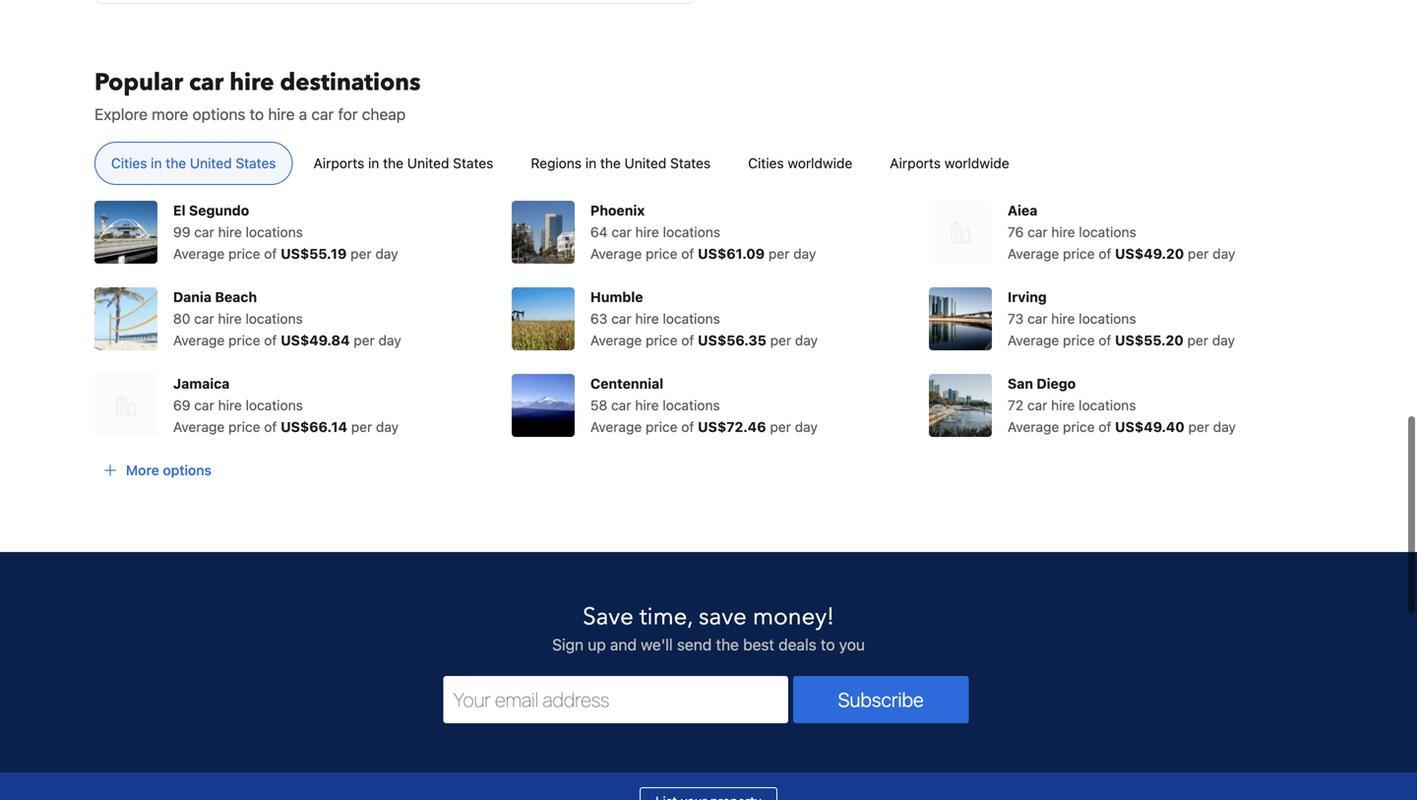 Task type: locate. For each thing, give the bounding box(es) containing it.
2 worldwide from the left
[[945, 155, 1010, 171]]

the for cities
[[166, 155, 186, 171]]

us$56.35
[[698, 332, 767, 348]]

per inside aiea 76 car hire locations average price of us$49.20 per day
[[1188, 245, 1209, 262]]

price inside dania beach 80 car hire locations average price of us$49.84 per day
[[228, 332, 260, 348]]

locations inside dania beach 80 car hire locations average price of us$49.84 per day
[[246, 310, 303, 327]]

centennial
[[591, 375, 664, 392]]

jamaica 69 car hire locations average price of us$66.14 per day
[[173, 375, 399, 435]]

of left us$49.20
[[1099, 245, 1112, 262]]

us$49.40
[[1115, 419, 1185, 435]]

73
[[1008, 310, 1024, 327]]

the inside regions in the united states button
[[600, 155, 621, 171]]

price down jamaica
[[228, 419, 260, 435]]

car down jamaica
[[194, 397, 214, 413]]

to inside the save time, save money! sign up and we'll send the best deals to you
[[821, 635, 835, 654]]

price left us$49.20
[[1063, 245, 1095, 262]]

price for centennial 58 car hire locations average price of us$72.46 per day
[[646, 419, 678, 435]]

cities up phoenix 64 car hire locations average price of us$61.09 per day
[[748, 155, 784, 171]]

2 in from the left
[[368, 155, 379, 171]]

1 vertical spatial to
[[821, 635, 835, 654]]

per for jamaica 69 car hire locations average price of us$66.14 per day
[[351, 419, 372, 435]]

1 worldwide from the left
[[788, 155, 853, 171]]

time,
[[640, 601, 693, 633]]

price inside san diego 72 car hire locations average price of us$49.40 per day
[[1063, 419, 1095, 435]]

regions
[[531, 155, 582, 171]]

price inside centennial 58 car hire locations average price of us$72.46 per day
[[646, 419, 678, 435]]

hire inside phoenix 64 car hire locations average price of us$61.09 per day
[[636, 224, 659, 240]]

locations inside jamaica 69 car hire locations average price of us$66.14 per day
[[246, 397, 303, 413]]

per right us$49.84
[[354, 332, 375, 348]]

price for irving 73 car hire locations average price of us$55.20 per day
[[1063, 332, 1095, 348]]

for
[[338, 105, 358, 123]]

locations for irving 73 car hire locations average price of us$55.20 per day
[[1079, 310, 1137, 327]]

car inside centennial 58 car hire locations average price of us$72.46 per day
[[611, 397, 632, 413]]

phoenix
[[591, 202, 645, 218]]

hire inside el segundo 99 car hire locations average price of us$55.19 per day
[[218, 224, 242, 240]]

average down 58 at the left of the page
[[591, 419, 642, 435]]

of left us$61.09
[[682, 245, 694, 262]]

united
[[190, 155, 232, 171], [407, 155, 449, 171], [625, 155, 667, 171]]

locations inside 'humble 63 car hire locations average price of us$56.35 per day'
[[663, 310, 720, 327]]

average inside phoenix 64 car hire locations average price of us$61.09 per day
[[591, 245, 642, 262]]

states up segundo
[[236, 155, 276, 171]]

day right us$61.09
[[794, 245, 816, 262]]

in down more
[[151, 155, 162, 171]]

per for humble 63 car hire locations average price of us$56.35 per day
[[770, 332, 792, 348]]

explore
[[95, 105, 148, 123]]

1 horizontal spatial cities
[[748, 155, 784, 171]]

car right 72
[[1028, 397, 1048, 413]]

sign
[[552, 635, 584, 654]]

irving 73 car hire locations average price of us$55.20 per day
[[1008, 289, 1235, 348]]

1 in from the left
[[151, 155, 162, 171]]

cities for cities in the united states
[[111, 155, 147, 171]]

of inside irving 73 car hire locations average price of us$55.20 per day
[[1099, 332, 1112, 348]]

locations inside san diego 72 car hire locations average price of us$49.40 per day
[[1079, 397, 1137, 413]]

cities in the united states
[[111, 155, 276, 171]]

cheap car hire in el segundo image
[[95, 201, 158, 264]]

per right us$55.19
[[351, 245, 372, 262]]

day inside phoenix 64 car hire locations average price of us$61.09 per day
[[794, 245, 816, 262]]

airports for airports worldwide
[[890, 155, 941, 171]]

locations up 'us$49.40'
[[1079, 397, 1137, 413]]

us$66.14
[[281, 419, 348, 435]]

regions in the united states
[[531, 155, 711, 171]]

day inside el segundo 99 car hire locations average price of us$55.19 per day
[[375, 245, 398, 262]]

locations inside phoenix 64 car hire locations average price of us$61.09 per day
[[663, 224, 721, 240]]

per right us$55.20
[[1188, 332, 1209, 348]]

average down 73
[[1008, 332, 1060, 348]]

day right us$72.46
[[795, 419, 818, 435]]

price inside phoenix 64 car hire locations average price of us$61.09 per day
[[646, 245, 678, 262]]

in for airports
[[368, 155, 379, 171]]

average
[[173, 245, 225, 262], [591, 245, 642, 262], [1008, 245, 1060, 262], [173, 332, 225, 348], [591, 332, 642, 348], [1008, 332, 1060, 348], [173, 419, 225, 435], [591, 419, 642, 435], [1008, 419, 1060, 435]]

of inside centennial 58 car hire locations average price of us$72.46 per day
[[682, 419, 694, 435]]

cities inside cities worldwide button
[[748, 155, 784, 171]]

popular
[[95, 66, 183, 99]]

1 horizontal spatial airports
[[890, 155, 941, 171]]

day
[[375, 245, 398, 262], [794, 245, 816, 262], [1213, 245, 1236, 262], [379, 332, 401, 348], [795, 332, 818, 348], [1213, 332, 1235, 348], [376, 419, 399, 435], [795, 419, 818, 435], [1214, 419, 1236, 435]]

locations up us$55.20
[[1079, 310, 1137, 327]]

price up diego
[[1063, 332, 1095, 348]]

hire
[[230, 66, 274, 99], [268, 105, 295, 123], [218, 224, 242, 240], [636, 224, 659, 240], [1052, 224, 1076, 240], [218, 310, 242, 327], [635, 310, 659, 327], [1052, 310, 1075, 327], [218, 397, 242, 413], [635, 397, 659, 413], [1052, 397, 1075, 413]]

price up "centennial"
[[646, 332, 678, 348]]

per for centennial 58 car hire locations average price of us$72.46 per day
[[770, 419, 791, 435]]

united inside "button"
[[407, 155, 449, 171]]

3 united from the left
[[625, 155, 667, 171]]

average inside jamaica 69 car hire locations average price of us$66.14 per day
[[173, 419, 225, 435]]

to
[[250, 105, 264, 123], [821, 635, 835, 654]]

in inside the cities in the united states button
[[151, 155, 162, 171]]

1 united from the left
[[190, 155, 232, 171]]

car inside dania beach 80 car hire locations average price of us$49.84 per day
[[194, 310, 214, 327]]

the up phoenix on the left of page
[[600, 155, 621, 171]]

car right 76
[[1028, 224, 1048, 240]]

the down cheap
[[383, 155, 404, 171]]

0 horizontal spatial states
[[236, 155, 276, 171]]

locations for phoenix 64 car hire locations average price of us$61.09 per day
[[663, 224, 721, 240]]

hire inside san diego 72 car hire locations average price of us$49.40 per day
[[1052, 397, 1075, 413]]

airports inside button
[[890, 155, 941, 171]]

to left you
[[821, 635, 835, 654]]

car inside irving 73 car hire locations average price of us$55.20 per day
[[1028, 310, 1048, 327]]

of inside jamaica 69 car hire locations average price of us$66.14 per day
[[264, 419, 277, 435]]

per
[[351, 245, 372, 262], [769, 245, 790, 262], [1188, 245, 1209, 262], [354, 332, 375, 348], [770, 332, 792, 348], [1188, 332, 1209, 348], [351, 419, 372, 435], [770, 419, 791, 435], [1189, 419, 1210, 435]]

1 airports from the left
[[314, 155, 365, 171]]

of
[[264, 245, 277, 262], [682, 245, 694, 262], [1099, 245, 1112, 262], [264, 332, 277, 348], [682, 332, 694, 348], [1099, 332, 1112, 348], [264, 419, 277, 435], [682, 419, 694, 435], [1099, 419, 1112, 435]]

average down 72
[[1008, 419, 1060, 435]]

price up beach
[[228, 245, 260, 262]]

hire inside centennial 58 car hire locations average price of us$72.46 per day
[[635, 397, 659, 413]]

options inside button
[[163, 462, 212, 478]]

2 states from the left
[[453, 155, 494, 171]]

1 horizontal spatial united
[[407, 155, 449, 171]]

of left us$66.14
[[264, 419, 277, 435]]

2 horizontal spatial in
[[586, 155, 597, 171]]

per inside san diego 72 car hire locations average price of us$49.40 per day
[[1189, 419, 1210, 435]]

el
[[173, 202, 186, 218]]

car inside 'humble 63 car hire locations average price of us$56.35 per day'
[[612, 310, 632, 327]]

cheap car hire in irving image
[[929, 287, 992, 350]]

states for airports in the united states
[[453, 155, 494, 171]]

save time, save money! footer
[[0, 551, 1418, 800]]

per right us$61.09
[[769, 245, 790, 262]]

worldwide inside button
[[945, 155, 1010, 171]]

car right 73
[[1028, 310, 1048, 327]]

of for jamaica 69 car hire locations average price of us$66.14 per day
[[264, 419, 277, 435]]

average inside el segundo 99 car hire locations average price of us$55.19 per day
[[173, 245, 225, 262]]

of for centennial 58 car hire locations average price of us$72.46 per day
[[682, 419, 694, 435]]

united for airports
[[407, 155, 449, 171]]

airports up cheap car hire in aiea image
[[890, 155, 941, 171]]

airports down for
[[314, 155, 365, 171]]

car right popular
[[189, 66, 224, 99]]

of inside phoenix 64 car hire locations average price of us$61.09 per day
[[682, 245, 694, 262]]

airports worldwide button
[[873, 142, 1026, 185]]

average down 99
[[173, 245, 225, 262]]

of left us$55.19
[[264, 245, 277, 262]]

1 vertical spatial options
[[163, 462, 212, 478]]

airports
[[314, 155, 365, 171], [890, 155, 941, 171]]

day right us$49.20
[[1213, 245, 1236, 262]]

car down "humble"
[[612, 310, 632, 327]]

locations inside irving 73 car hire locations average price of us$55.20 per day
[[1079, 310, 1137, 327]]

cities inside button
[[111, 155, 147, 171]]

to left a
[[250, 105, 264, 123]]

car down phoenix on the left of page
[[612, 224, 632, 240]]

average inside 'humble 63 car hire locations average price of us$56.35 per day'
[[591, 332, 642, 348]]

day right us$49.84
[[379, 332, 401, 348]]

2 cities from the left
[[748, 155, 784, 171]]

worldwide inside button
[[788, 155, 853, 171]]

per right us$66.14
[[351, 419, 372, 435]]

car
[[189, 66, 224, 99], [311, 105, 334, 123], [194, 224, 214, 240], [612, 224, 632, 240], [1028, 224, 1048, 240], [194, 310, 214, 327], [612, 310, 632, 327], [1028, 310, 1048, 327], [194, 397, 214, 413], [611, 397, 632, 413], [1028, 397, 1048, 413]]

average inside centennial 58 car hire locations average price of us$72.46 per day
[[591, 419, 642, 435]]

day right us$66.14
[[376, 419, 399, 435]]

of left 'us$49.40'
[[1099, 419, 1112, 435]]

price for jamaica 69 car hire locations average price of us$66.14 per day
[[228, 419, 260, 435]]

63
[[591, 310, 608, 327]]

1 states from the left
[[236, 155, 276, 171]]

car right '80' on the top left of page
[[194, 310, 214, 327]]

aiea
[[1008, 202, 1038, 218]]

airports in the united states
[[314, 155, 494, 171]]

0 horizontal spatial in
[[151, 155, 162, 171]]

72
[[1008, 397, 1024, 413]]

cities
[[111, 155, 147, 171], [748, 155, 784, 171]]

cities in the united states button
[[95, 142, 293, 185]]

per inside jamaica 69 car hire locations average price of us$66.14 per day
[[351, 419, 372, 435]]

day right 'us$49.40'
[[1214, 419, 1236, 435]]

price inside el segundo 99 car hire locations average price of us$55.19 per day
[[228, 245, 260, 262]]

locations up us$66.14
[[246, 397, 303, 413]]

airports inside "button"
[[314, 155, 365, 171]]

states up phoenix 64 car hire locations average price of us$61.09 per day
[[670, 155, 711, 171]]

up
[[588, 635, 606, 654]]

diego
[[1037, 375, 1076, 392]]

money!
[[753, 601, 835, 633]]

price inside aiea 76 car hire locations average price of us$49.20 per day
[[1063, 245, 1095, 262]]

average inside irving 73 car hire locations average price of us$55.20 per day
[[1008, 332, 1060, 348]]

the up el
[[166, 155, 186, 171]]

locations inside aiea 76 car hire locations average price of us$49.20 per day
[[1079, 224, 1137, 240]]

price down diego
[[1063, 419, 1095, 435]]

airports worldwide
[[890, 155, 1010, 171]]

per inside 'humble 63 car hire locations average price of us$56.35 per day'
[[770, 332, 792, 348]]

car right 99
[[194, 224, 214, 240]]

per inside el segundo 99 car hire locations average price of us$55.19 per day
[[351, 245, 372, 262]]

states for regions in the united states
[[670, 155, 711, 171]]

average down 64
[[591, 245, 642, 262]]

day inside centennial 58 car hire locations average price of us$72.46 per day
[[795, 419, 818, 435]]

hire inside jamaica 69 car hire locations average price of us$66.14 per day
[[218, 397, 242, 413]]

1 cities from the left
[[111, 155, 147, 171]]

in inside regions in the united states button
[[586, 155, 597, 171]]

day inside aiea 76 car hire locations average price of us$49.20 per day
[[1213, 245, 1236, 262]]

day for humble 63 car hire locations average price of us$56.35 per day
[[795, 332, 818, 348]]

of left us$72.46
[[682, 419, 694, 435]]

2 horizontal spatial united
[[625, 155, 667, 171]]

1 horizontal spatial states
[[453, 155, 494, 171]]

cities down explore
[[111, 155, 147, 171]]

popular car hire destinations explore more options to hire a car for cheap
[[95, 66, 421, 123]]

0 horizontal spatial worldwide
[[788, 155, 853, 171]]

in right "regions"
[[586, 155, 597, 171]]

0 vertical spatial to
[[250, 105, 264, 123]]

locations up us$61.09
[[663, 224, 721, 240]]

tab list
[[79, 142, 1339, 186]]

the down save at the bottom
[[716, 635, 739, 654]]

the inside the cities in the united states button
[[166, 155, 186, 171]]

1 horizontal spatial in
[[368, 155, 379, 171]]

Your email address email field
[[443, 676, 788, 723]]

69
[[173, 397, 191, 413]]

price left us$61.09
[[646, 245, 678, 262]]

options
[[192, 105, 246, 123], [163, 462, 212, 478]]

of inside aiea 76 car hire locations average price of us$49.20 per day
[[1099, 245, 1112, 262]]

of left us$56.35
[[682, 332, 694, 348]]

day inside irving 73 car hire locations average price of us$55.20 per day
[[1213, 332, 1235, 348]]

the inside airports in the united states "button"
[[383, 155, 404, 171]]

2 united from the left
[[407, 155, 449, 171]]

locations up us$55.19
[[246, 224, 303, 240]]

states inside "button"
[[453, 155, 494, 171]]

locations
[[246, 224, 303, 240], [663, 224, 721, 240], [1079, 224, 1137, 240], [246, 310, 303, 327], [663, 310, 720, 327], [1079, 310, 1137, 327], [246, 397, 303, 413], [663, 397, 720, 413], [1079, 397, 1137, 413]]

average down 63
[[591, 332, 642, 348]]

car right 58 at the left of the page
[[611, 397, 632, 413]]

cheap car hire in centennial image
[[512, 374, 575, 437]]

1 horizontal spatial to
[[821, 635, 835, 654]]

average for centennial 58 car hire locations average price of us$72.46 per day
[[591, 419, 642, 435]]

price
[[228, 245, 260, 262], [646, 245, 678, 262], [1063, 245, 1095, 262], [228, 332, 260, 348], [646, 332, 678, 348], [1063, 332, 1095, 348], [228, 419, 260, 435], [646, 419, 678, 435], [1063, 419, 1095, 435]]

99
[[173, 224, 191, 240]]

cities for cities worldwide
[[748, 155, 784, 171]]

price inside jamaica 69 car hire locations average price of us$66.14 per day
[[228, 419, 260, 435]]

in down cheap
[[368, 155, 379, 171]]

average down '80' on the top left of page
[[173, 332, 225, 348]]

3 in from the left
[[586, 155, 597, 171]]

price down "centennial"
[[646, 419, 678, 435]]

locations inside centennial 58 car hire locations average price of us$72.46 per day
[[663, 397, 720, 413]]

options inside popular car hire destinations explore more options to hire a car for cheap
[[192, 105, 246, 123]]

price down beach
[[228, 332, 260, 348]]

day inside jamaica 69 car hire locations average price of us$66.14 per day
[[376, 419, 399, 435]]

locations up us$72.46
[[663, 397, 720, 413]]

of inside 'humble 63 car hire locations average price of us$56.35 per day'
[[682, 332, 694, 348]]

price inside irving 73 car hire locations average price of us$55.20 per day
[[1063, 332, 1095, 348]]

day right us$56.35
[[795, 332, 818, 348]]

of inside dania beach 80 car hire locations average price of us$49.84 per day
[[264, 332, 277, 348]]

0 horizontal spatial cities
[[111, 155, 147, 171]]

subscribe button
[[793, 676, 969, 723]]

locations up us$56.35
[[663, 310, 720, 327]]

day right us$55.19
[[375, 245, 398, 262]]

2 airports from the left
[[890, 155, 941, 171]]

of left us$55.20
[[1099, 332, 1112, 348]]

price inside 'humble 63 car hire locations average price of us$56.35 per day'
[[646, 332, 678, 348]]

in
[[151, 155, 162, 171], [368, 155, 379, 171], [586, 155, 597, 171]]

centennial 58 car hire locations average price of us$72.46 per day
[[591, 375, 818, 435]]

average for humble 63 car hire locations average price of us$56.35 per day
[[591, 332, 642, 348]]

hire inside aiea 76 car hire locations average price of us$49.20 per day
[[1052, 224, 1076, 240]]

per right us$56.35
[[770, 332, 792, 348]]

locations up us$49.20
[[1079, 224, 1137, 240]]

best
[[743, 635, 775, 654]]

per right us$72.46
[[770, 419, 791, 435]]

per inside irving 73 car hire locations average price of us$55.20 per day
[[1188, 332, 1209, 348]]

states left "regions"
[[453, 155, 494, 171]]

the
[[166, 155, 186, 171], [383, 155, 404, 171], [600, 155, 621, 171], [716, 635, 739, 654]]

average down 76
[[1008, 245, 1060, 262]]

day right us$55.20
[[1213, 332, 1235, 348]]

per inside phoenix 64 car hire locations average price of us$61.09 per day
[[769, 245, 790, 262]]

average inside aiea 76 car hire locations average price of us$49.20 per day
[[1008, 245, 1060, 262]]

states
[[236, 155, 276, 171], [453, 155, 494, 171], [670, 155, 711, 171]]

per inside dania beach 80 car hire locations average price of us$49.84 per day
[[354, 332, 375, 348]]

in inside airports in the united states "button"
[[368, 155, 379, 171]]

per right us$49.20
[[1188, 245, 1209, 262]]

of left us$49.84
[[264, 332, 277, 348]]

0 horizontal spatial united
[[190, 155, 232, 171]]

and
[[610, 635, 637, 654]]

humble
[[591, 289, 643, 305]]

day inside 'humble 63 car hire locations average price of us$56.35 per day'
[[795, 332, 818, 348]]

of inside el segundo 99 car hire locations average price of us$55.19 per day
[[264, 245, 277, 262]]

0 horizontal spatial to
[[250, 105, 264, 123]]

0 vertical spatial options
[[192, 105, 246, 123]]

3 states from the left
[[670, 155, 711, 171]]

average down 69
[[173, 419, 225, 435]]

per inside centennial 58 car hire locations average price of us$72.46 per day
[[770, 419, 791, 435]]

states for cities in the united states
[[236, 155, 276, 171]]

2 horizontal spatial states
[[670, 155, 711, 171]]

us$72.46
[[698, 419, 767, 435]]

more options
[[126, 462, 212, 478]]

locations down beach
[[246, 310, 303, 327]]

0 horizontal spatial airports
[[314, 155, 365, 171]]

per right 'us$49.40'
[[1189, 419, 1210, 435]]

cheap car hire in aiea image
[[929, 201, 992, 264]]

car inside el segundo 99 car hire locations average price of us$55.19 per day
[[194, 224, 214, 240]]

58
[[591, 397, 608, 413]]

average for aiea 76 car hire locations average price of us$49.20 per day
[[1008, 245, 1060, 262]]

of for aiea 76 car hire locations average price of us$49.20 per day
[[1099, 245, 1112, 262]]

worldwide
[[788, 155, 853, 171], [945, 155, 1010, 171]]

1 horizontal spatial worldwide
[[945, 155, 1010, 171]]

destinations
[[280, 66, 421, 99]]



Task type: vqa. For each thing, say whether or not it's contained in the screenshot.
'Search' button
no



Task type: describe. For each thing, give the bounding box(es) containing it.
cheap car hire in phoenix image
[[512, 201, 575, 264]]

more
[[126, 462, 159, 478]]

average for phoenix 64 car hire locations average price of us$61.09 per day
[[591, 245, 642, 262]]

locations for aiea 76 car hire locations average price of us$49.20 per day
[[1079, 224, 1137, 240]]

locations for centennial 58 car hire locations average price of us$72.46 per day
[[663, 397, 720, 413]]

average for jamaica 69 car hire locations average price of us$66.14 per day
[[173, 419, 225, 435]]

price for phoenix 64 car hire locations average price of us$61.09 per day
[[646, 245, 678, 262]]

cheap car hire in dania beach image
[[95, 287, 158, 350]]

of for humble 63 car hire locations average price of us$56.35 per day
[[682, 332, 694, 348]]

the for airports
[[383, 155, 404, 171]]

united for cities
[[190, 155, 232, 171]]

we'll
[[641, 635, 673, 654]]

of for irving 73 car hire locations average price of us$55.20 per day
[[1099, 332, 1112, 348]]

worldwide for cities worldwide
[[788, 155, 853, 171]]

san diego 72 car hire locations average price of us$49.40 per day
[[1008, 375, 1236, 435]]

average inside dania beach 80 car hire locations average price of us$49.84 per day
[[173, 332, 225, 348]]

subscribe
[[838, 688, 924, 711]]

locations inside el segundo 99 car hire locations average price of us$55.19 per day
[[246, 224, 303, 240]]

cities worldwide button
[[732, 142, 870, 185]]

phoenix 64 car hire locations average price of us$61.09 per day
[[591, 202, 816, 262]]

airports for airports in the united states
[[314, 155, 365, 171]]

a
[[299, 105, 307, 123]]

you
[[839, 635, 865, 654]]

the for regions
[[600, 155, 621, 171]]

average for irving 73 car hire locations average price of us$55.20 per day
[[1008, 332, 1060, 348]]

day for centennial 58 car hire locations average price of us$72.46 per day
[[795, 419, 818, 435]]

day for phoenix 64 car hire locations average price of us$61.09 per day
[[794, 245, 816, 262]]

day for irving 73 car hire locations average price of us$55.20 per day
[[1213, 332, 1235, 348]]

save time, save money! sign up and we'll send the best deals to you
[[552, 601, 865, 654]]

hire inside dania beach 80 car hire locations average price of us$49.84 per day
[[218, 310, 242, 327]]

more options button
[[95, 453, 219, 488]]

cheap car hire in humble image
[[512, 287, 575, 350]]

us$55.20
[[1115, 332, 1184, 348]]

dania beach 80 car hire locations average price of us$49.84 per day
[[173, 289, 401, 348]]

jamaica
[[173, 375, 230, 392]]

us$55.19
[[281, 245, 347, 262]]

cheap
[[362, 105, 406, 123]]

day for jamaica 69 car hire locations average price of us$66.14 per day
[[376, 419, 399, 435]]

regions in the united states button
[[514, 142, 728, 185]]

80
[[173, 310, 190, 327]]

car inside aiea 76 car hire locations average price of us$49.20 per day
[[1028, 224, 1048, 240]]

united for regions
[[625, 155, 667, 171]]

day inside san diego 72 car hire locations average price of us$49.40 per day
[[1214, 419, 1236, 435]]

64
[[591, 224, 608, 240]]

dania
[[173, 289, 212, 305]]

us$49.84
[[281, 332, 350, 348]]

hire inside 'humble 63 car hire locations average price of us$56.35 per day'
[[635, 310, 659, 327]]

of inside san diego 72 car hire locations average price of us$49.40 per day
[[1099, 419, 1112, 435]]

per for phoenix 64 car hire locations average price of us$61.09 per day
[[769, 245, 790, 262]]

save
[[583, 601, 634, 633]]

deals
[[779, 635, 817, 654]]

locations for jamaica 69 car hire locations average price of us$66.14 per day
[[246, 397, 303, 413]]

aiea 76 car hire locations average price of us$49.20 per day
[[1008, 202, 1236, 262]]

average inside san diego 72 car hire locations average price of us$49.40 per day
[[1008, 419, 1060, 435]]

day for aiea 76 car hire locations average price of us$49.20 per day
[[1213, 245, 1236, 262]]

price for humble 63 car hire locations average price of us$56.35 per day
[[646, 332, 678, 348]]

day inside dania beach 80 car hire locations average price of us$49.84 per day
[[379, 332, 401, 348]]

price for aiea 76 car hire locations average price of us$49.20 per day
[[1063, 245, 1095, 262]]

cheap car hire in jamaica image
[[95, 374, 158, 437]]

beach
[[215, 289, 257, 305]]

us$61.09
[[698, 245, 765, 262]]

humble 63 car hire locations average price of us$56.35 per day
[[591, 289, 818, 348]]

tab list containing cities in the united states
[[79, 142, 1339, 186]]

cheap car hire in san diego image
[[929, 374, 992, 437]]

segundo
[[189, 202, 249, 218]]

car inside phoenix 64 car hire locations average price of us$61.09 per day
[[612, 224, 632, 240]]

car inside jamaica 69 car hire locations average price of us$66.14 per day
[[194, 397, 214, 413]]

locations for humble 63 car hire locations average price of us$56.35 per day
[[663, 310, 720, 327]]

76
[[1008, 224, 1024, 240]]

in for cities
[[151, 155, 162, 171]]

car inside san diego 72 car hire locations average price of us$49.40 per day
[[1028, 397, 1048, 413]]

the inside the save time, save money! sign up and we'll send the best deals to you
[[716, 635, 739, 654]]

worldwide for airports worldwide
[[945, 155, 1010, 171]]

airports in the united states button
[[297, 142, 510, 185]]

of for phoenix 64 car hire locations average price of us$61.09 per day
[[682, 245, 694, 262]]

save
[[699, 601, 747, 633]]

in for regions
[[586, 155, 597, 171]]

hire inside irving 73 car hire locations average price of us$55.20 per day
[[1052, 310, 1075, 327]]

san
[[1008, 375, 1034, 392]]

send
[[677, 635, 712, 654]]

car right a
[[311, 105, 334, 123]]

per for aiea 76 car hire locations average price of us$49.20 per day
[[1188, 245, 1209, 262]]

us$49.20
[[1115, 245, 1184, 262]]

cities worldwide
[[748, 155, 853, 171]]

el segundo 99 car hire locations average price of us$55.19 per day
[[173, 202, 398, 262]]

irving
[[1008, 289, 1047, 305]]

per for irving 73 car hire locations average price of us$55.20 per day
[[1188, 332, 1209, 348]]

more
[[152, 105, 188, 123]]

to inside popular car hire destinations explore more options to hire a car for cheap
[[250, 105, 264, 123]]



